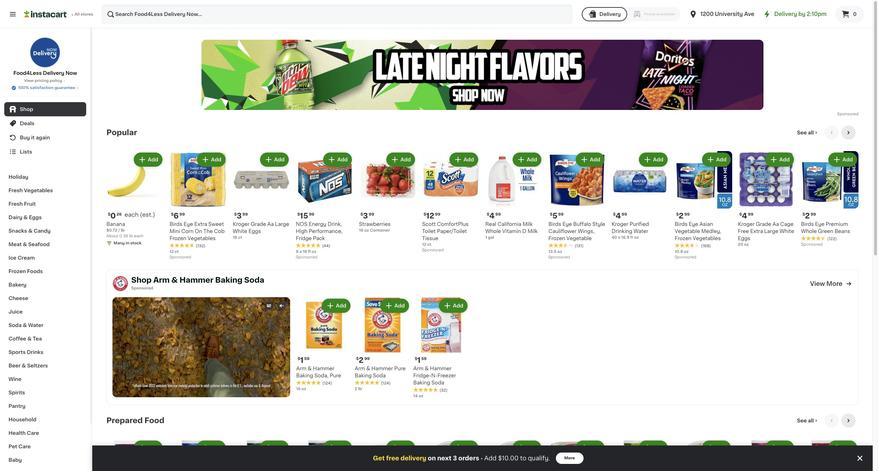 Task type: describe. For each thing, give the bounding box(es) containing it.
fruit
[[24, 202, 36, 207]]

n-
[[431, 373, 438, 378]]

product group containing 5
[[549, 151, 606, 261]]

candy
[[34, 229, 51, 234]]

arm for arm & hammer fridge-n-freezer baking soda
[[413, 366, 424, 371]]

pantry
[[9, 404, 25, 409]]

whole for real
[[485, 229, 501, 234]]

1 inside real california milk whole vitamin d milk 1 gal
[[485, 236, 487, 240]]

large inside "kroger grade aa large white eggs 18 ct"
[[275, 222, 289, 227]]

$0.72
[[106, 229, 117, 232]]

$ for kroger grade aa large white eggs
[[234, 213, 237, 216]]

drink,
[[328, 222, 342, 227]]

frozen inside frozen foods link
[[9, 269, 26, 274]]

6
[[174, 212, 179, 220]]

product group containing 6
[[170, 151, 227, 261]]

on
[[428, 456, 436, 461]]

beer & seltzers
[[9, 363, 48, 368]]

birds eye extra sweet mini corn on the cob frozen vegetables
[[170, 222, 225, 241]]

frozen inside birds eye buffalo style cauliflower wings, frozen vegetable
[[549, 236, 565, 241]]

white inside the kroger grade aa cage free extra large white eggs 20 oz
[[780, 229, 794, 234]]

product group containing 12
[[422, 151, 480, 254]]

mini
[[170, 229, 180, 234]]

birds eye buffalo style cauliflower wings, frozen vegetable
[[549, 222, 605, 241]]

all
[[75, 12, 80, 16]]

oz right 13.5
[[558, 250, 562, 254]]

cheese
[[9, 296, 28, 301]]

grade for 4
[[756, 222, 771, 227]]

$ 4 99 for grade
[[740, 212, 754, 220]]

meat & seafood link
[[4, 238, 86, 251]]

university
[[715, 11, 743, 17]]

sports
[[9, 350, 26, 355]]

100% satisfaction guarantee
[[18, 86, 75, 90]]

$ 0 26 each (est.)
[[108, 212, 155, 220]]

40
[[612, 236, 617, 240]]

nos energy drink, high performance, fridge pack
[[296, 222, 343, 241]]

health
[[9, 431, 26, 436]]

see for prepared food
[[797, 418, 807, 423]]

soda inside shop arm & hammer baking soda spo nsored
[[244, 276, 264, 284]]

arm for arm & hammer baking soda, pure
[[296, 366, 306, 371]]

10.8
[[675, 250, 683, 254]]

qualify.
[[528, 456, 550, 461]]

arm & hammer pure baking soda
[[355, 366, 406, 378]]

99 for kroger purified drinking water
[[622, 213, 627, 216]]

sponsored badge image for birds eye extra sweet mini corn on the cob frozen vegetables
[[170, 255, 191, 259]]

fresh vegetables link
[[4, 184, 86, 197]]

freezer
[[438, 373, 456, 378]]

$ 1 59 for arm & hammer fridge-n-freezer baking soda
[[415, 357, 427, 364]]

99 for nos energy drink, high performance, fridge pack
[[309, 213, 314, 216]]

18
[[233, 236, 237, 240]]

$ for nos energy drink, high performance, fridge pack
[[297, 213, 300, 216]]

medley,
[[701, 229, 722, 234]]

$ for strawberries
[[361, 213, 363, 216]]

vegetable inside birds eye buffalo style cauliflower wings, frozen vegetable
[[567, 236, 592, 241]]

kroger for free
[[738, 222, 755, 227]]

view pricing policy
[[24, 79, 62, 83]]

& for dairy & eggs
[[24, 215, 28, 220]]

grade for 3
[[251, 222, 266, 227]]

2 vertical spatial lb
[[358, 387, 362, 391]]

water inside the kroger purified drinking water 40 x 16.9 fl oz
[[634, 229, 648, 234]]

energy
[[309, 222, 326, 227]]

more button
[[556, 453, 584, 464]]

style
[[593, 222, 605, 227]]

item carousel region containing prepared food
[[106, 414, 859, 471]]

guarantee
[[55, 86, 75, 90]]

eye for buffalo
[[563, 222, 572, 227]]

policy
[[50, 79, 62, 83]]

$ 4 99 for purified
[[613, 212, 627, 220]]

sports drinks link
[[4, 346, 86, 359]]

next
[[437, 456, 452, 461]]

100% satisfaction guarantee button
[[11, 84, 79, 91]]

$ for real california milk whole vitamin d milk
[[487, 213, 489, 216]]

food4less delivery now logo image
[[30, 37, 61, 68]]

oz down arm & hammer baking soda, pure
[[302, 387, 306, 391]]

snacks & candy
[[9, 229, 51, 234]]

whole for birds
[[801, 229, 817, 234]]

vegetables inside birds eye asian vegetable medley, frozen vegetables
[[693, 236, 721, 241]]

see all for prepared food
[[797, 418, 814, 423]]

real california milk whole vitamin d milk 1 gal
[[485, 222, 538, 240]]

0 vertical spatial 12
[[426, 212, 434, 220]]

drinking
[[612, 229, 633, 234]]

wings,
[[578, 229, 595, 234]]

frozen foods
[[9, 269, 43, 274]]

soda inside soda & water link
[[9, 323, 22, 328]]

comfortplus
[[437, 222, 469, 227]]

fl inside product group
[[308, 250, 311, 254]]

Search field
[[102, 5, 572, 23]]

shop for shop arm & hammer baking soda spo nsored
[[131, 276, 152, 284]]

cream
[[18, 256, 35, 260]]

birds for birds eye premium whole green beans
[[801, 222, 814, 227]]

popular link
[[106, 128, 137, 137]]

orders
[[458, 456, 479, 461]]

16 oz
[[296, 387, 306, 391]]

wine
[[9, 377, 21, 382]]

14 oz
[[413, 394, 423, 398]]

eggs inside dairy & eggs link
[[29, 215, 42, 220]]

see all link for prepared food
[[797, 417, 819, 424]]

ct inside "kroger grade aa large white eggs 18 ct"
[[238, 236, 242, 240]]

instacart logo image
[[24, 10, 67, 18]]

ct inside the scott comfortplus toilet paper/toilet tissue 12 ct
[[427, 243, 432, 247]]

hammer for arm & hammer baking soda, pure
[[313, 366, 334, 371]]

99 for scott comfortplus toilet paper/toilet tissue
[[435, 213, 441, 216]]

sponsored badge image for birds eye asian vegetable medley, frozen vegetables
[[675, 255, 696, 259]]

coffee & tea
[[9, 336, 42, 341]]

it
[[31, 135, 35, 140]]

juice
[[9, 309, 23, 314]]

all for popular
[[808, 130, 814, 135]]

fridge
[[296, 236, 312, 241]]

0 vertical spatial more
[[827, 281, 843, 287]]

kroger for white
[[233, 222, 250, 227]]

sponsored badge image for birds eye buffalo style cauliflower wings, frozen vegetable
[[549, 255, 570, 259]]

(131)
[[575, 244, 584, 248]]

16 inside strawberries 16 oz container
[[359, 229, 363, 232]]

& for coffee & tea
[[27, 336, 32, 341]]

view for view pricing policy
[[24, 79, 34, 83]]

bakery
[[9, 282, 26, 287]]

white inside "kroger grade aa large white eggs 18 ct"
[[233, 229, 247, 234]]

high
[[296, 229, 308, 234]]

beer & seltzers link
[[4, 359, 86, 373]]

pet care
[[9, 444, 31, 449]]

12 ct
[[170, 250, 179, 254]]

13.5 oz
[[549, 250, 562, 254]]

0 button
[[835, 6, 864, 23]]

main content containing popular
[[92, 28, 873, 471]]

buy
[[20, 135, 30, 140]]

health care link
[[4, 427, 86, 440]]

aa for 4
[[773, 222, 779, 227]]

99 for birds eye premium whole green beans
[[811, 213, 816, 216]]

$0.26 each (estimated) element
[[106, 212, 164, 221]]

1 horizontal spatial spo
[[837, 112, 845, 116]]

$ for birds eye asian vegetable medley, frozen vegetables
[[676, 213, 679, 216]]

all stores
[[75, 12, 93, 16]]

x inside product group
[[300, 250, 302, 254]]

2 vertical spatial 12
[[170, 250, 174, 254]]

gal
[[488, 236, 494, 240]]

scott
[[422, 222, 436, 227]]

0 vertical spatial nsored
[[845, 112, 859, 116]]

99 for arm & hammer pure baking soda
[[364, 357, 370, 361]]

(124) for 2
[[381, 381, 391, 385]]

delivery by 2:10pm
[[774, 11, 827, 17]]

eggs inside the kroger grade aa cage free extra large white eggs 20 oz
[[738, 236, 751, 241]]

baby
[[9, 458, 22, 463]]

delivery for delivery by 2:10pm
[[774, 11, 797, 17]]

59 for arm & hammer fridge-n-freezer baking soda
[[421, 357, 427, 361]]

0 vertical spatial lb
[[121, 229, 125, 232]]

$ for scott comfortplus toilet paper/toilet tissue
[[424, 213, 426, 216]]

cage
[[780, 222, 794, 227]]

household link
[[4, 413, 86, 427]]

99 for birds eye buffalo style cauliflower wings, frozen vegetable
[[558, 213, 564, 216]]

each inside '$ 0 26 each (est.)'
[[125, 212, 139, 218]]

pure inside arm & hammer pure baking soda
[[394, 366, 406, 371]]

get
[[373, 456, 385, 461]]

cheese link
[[4, 292, 86, 305]]

many in stock
[[114, 241, 142, 245]]

hammer inside shop arm & hammer baking soda spo nsored
[[180, 276, 213, 284]]

many
[[114, 241, 125, 245]]

1 horizontal spatial lb
[[129, 234, 133, 238]]

oz right 10.8
[[684, 250, 689, 254]]

food4less delivery now
[[13, 71, 77, 76]]

oz right 14
[[419, 394, 423, 398]]

•
[[481, 456, 483, 461]]

see all link for popular
[[797, 129, 819, 136]]

eye for extra
[[184, 222, 193, 227]]

0 inside 0 button
[[853, 12, 857, 17]]

all for prepared food
[[808, 418, 814, 423]]

2 vertical spatial 16
[[296, 387, 301, 391]]

banana $0.72 / lb about 0.36 lb each
[[106, 222, 144, 238]]

fresh fruit
[[9, 202, 36, 207]]

ice
[[9, 256, 16, 260]]

fridge-
[[413, 373, 431, 378]]



Task type: vqa. For each thing, say whether or not it's contained in the screenshot.
BAKERY at the bottom
yes



Task type: locate. For each thing, give the bounding box(es) containing it.
$ 2 99 for arm & hammer pure baking soda
[[356, 357, 370, 364]]

arm inside arm & hammer pure baking soda
[[355, 366, 365, 371]]

arm & hammer logo image
[[112, 276, 128, 292]]

2 for birds eye asian vegetable medley, frozen vegetables
[[679, 212, 684, 220]]

view
[[24, 79, 34, 83], [810, 281, 825, 287]]

2 whole from the left
[[801, 229, 817, 234]]

again
[[36, 135, 50, 140]]

0 vertical spatial all
[[808, 130, 814, 135]]

1 vertical spatial 0
[[110, 212, 116, 220]]

1 vertical spatial each
[[134, 234, 144, 238]]

2 horizontal spatial eggs
[[738, 236, 751, 241]]

$ up scott
[[424, 213, 426, 216]]

$ 4 99 up free
[[740, 212, 754, 220]]

1 horizontal spatial 16
[[303, 250, 307, 254]]

eye up corn
[[184, 222, 193, 227]]

eye inside birds eye asian vegetable medley, frozen vegetables
[[689, 222, 698, 227]]

eye inside birds eye premium whole green beans
[[815, 222, 825, 227]]

0 vertical spatial see
[[797, 130, 807, 135]]

2 horizontal spatial $ 4 99
[[740, 212, 754, 220]]

99 for kroger grade aa large white eggs
[[242, 213, 248, 216]]

white up 18 on the left of page
[[233, 229, 247, 234]]

extra inside birds eye extra sweet mini corn on the cob frozen vegetables
[[194, 222, 207, 227]]

0 horizontal spatial large
[[275, 222, 289, 227]]

12 down mini
[[170, 250, 174, 254]]

meat
[[9, 242, 22, 247]]

birds inside birds eye extra sweet mini corn on the cob frozen vegetables
[[170, 222, 182, 227]]

eggs right the cob
[[249, 229, 261, 234]]

$ for arm & hammer baking soda, pure
[[298, 357, 300, 361]]

spirits
[[9, 390, 25, 395]]

$ 4 99 up the drinking
[[613, 212, 627, 220]]

1 vertical spatial 12
[[422, 243, 426, 247]]

$ up birds eye asian vegetable medley, frozen vegetables
[[676, 213, 679, 216]]

shop inside shop arm & hammer baking soda spo nsored
[[131, 276, 152, 284]]

fresh down holiday
[[9, 188, 23, 193]]

eggs inside "kroger grade aa large white eggs 18 ct"
[[249, 229, 261, 234]]

fresh inside "fresh fruit" 'link'
[[9, 202, 23, 207]]

dairy & eggs
[[9, 215, 42, 220]]

0 vertical spatial item carousel region
[[106, 126, 859, 264]]

3 $ 4 99 from the left
[[740, 212, 754, 220]]

59
[[304, 357, 310, 361], [421, 357, 427, 361]]

white down cage
[[780, 229, 794, 234]]

1 vertical spatial water
[[28, 323, 43, 328]]

0 vertical spatial fresh
[[9, 188, 23, 193]]

vegetable up (131)
[[567, 236, 592, 241]]

0 vertical spatial shop
[[20, 107, 33, 112]]

0 vertical spatial ct
[[238, 236, 242, 240]]

1 vertical spatial lb
[[129, 234, 133, 238]]

0 horizontal spatial $ 1 59
[[298, 357, 310, 364]]

1 horizontal spatial 0
[[853, 12, 857, 17]]

99 up real
[[495, 213, 501, 216]]

1 eye from the left
[[184, 222, 193, 227]]

$ for kroger purified drinking water
[[613, 213, 616, 216]]

(124) for 1
[[323, 381, 332, 385]]

pure
[[394, 366, 406, 371], [330, 373, 341, 378]]

$ 3 99 for kroger grade aa large white eggs
[[234, 212, 248, 220]]

coffee & tea link
[[4, 332, 86, 346]]

99 up arm & hammer pure baking soda
[[364, 357, 370, 361]]

$ up mini
[[171, 213, 174, 216]]

4 up the drinking
[[616, 212, 621, 220]]

kroger inside "kroger grade aa large white eggs 18 ct"
[[233, 222, 250, 227]]

1 aa from the left
[[267, 222, 274, 227]]

asian
[[700, 222, 713, 227]]

$
[[108, 213, 110, 216], [171, 213, 174, 216], [234, 213, 237, 216], [297, 213, 300, 216], [361, 213, 363, 216], [424, 213, 426, 216], [487, 213, 489, 216], [550, 213, 553, 216], [613, 213, 616, 216], [676, 213, 679, 216], [740, 213, 742, 216], [803, 213, 805, 216], [298, 357, 300, 361], [356, 357, 359, 361], [415, 357, 417, 361]]

$ 2 99 for birds eye premium whole green beans
[[803, 212, 816, 220]]

arm up '2 lb'
[[355, 366, 365, 371]]

oz inside strawberries 16 oz container
[[364, 229, 369, 232]]

0 horizontal spatial 4
[[489, 212, 495, 220]]

0 horizontal spatial 59
[[304, 357, 310, 361]]

see for popular
[[797, 130, 807, 135]]

99 for strawberries
[[369, 213, 374, 216]]

aa inside "kroger grade aa large white eggs 18 ct"
[[267, 222, 274, 227]]

1 vertical spatial milk
[[528, 229, 538, 234]]

kroger inside the kroger grade aa cage free extra large white eggs 20 oz
[[738, 222, 755, 227]]

fl inside the kroger purified drinking water 40 x 16.9 fl oz
[[631, 236, 633, 240]]

more
[[827, 281, 843, 287], [564, 456, 575, 460]]

aa inside the kroger grade aa cage free extra large white eggs 20 oz
[[773, 222, 779, 227]]

eye up cauliflower
[[563, 222, 572, 227]]

& for meat & seafood
[[23, 242, 27, 247]]

ct down tissue
[[427, 243, 432, 247]]

eye for asian
[[689, 222, 698, 227]]

99 right 15
[[309, 213, 314, 216]]

fresh up dairy at the left of page
[[9, 202, 23, 207]]

$ up the drinking
[[613, 213, 616, 216]]

0 vertical spatial milk
[[523, 222, 533, 227]]

$ 3 99 for strawberries
[[361, 212, 374, 220]]

1 $ 4 99 from the left
[[487, 212, 501, 220]]

0 horizontal spatial lb
[[121, 229, 125, 232]]

2 vertical spatial ct
[[175, 250, 179, 254]]

0 horizontal spatial 1
[[300, 357, 304, 364]]

& for arm & hammer fridge-n-freezer baking soda
[[425, 366, 429, 371]]

fresh for fresh fruit
[[9, 202, 23, 207]]

beans
[[835, 229, 850, 234]]

vegetables inside "link"
[[24, 188, 53, 193]]

$ for birds eye buffalo style cauliflower wings, frozen vegetable
[[550, 213, 553, 216]]

0 inside '$ 0 26 each (est.)'
[[110, 212, 116, 220]]

2 lb
[[355, 387, 362, 391]]

1 horizontal spatial (124)
[[381, 381, 391, 385]]

service type group
[[582, 7, 681, 21]]

0
[[853, 12, 857, 17], [110, 212, 116, 220]]

2 all from the top
[[808, 418, 814, 423]]

0 horizontal spatial 3
[[237, 212, 242, 220]]

view for view more
[[810, 281, 825, 287]]

2 horizontal spatial 3
[[453, 456, 457, 461]]

whole inside birds eye premium whole green beans
[[801, 229, 817, 234]]

1 vertical spatial extra
[[750, 229, 763, 234]]

fresh for fresh vegetables
[[9, 188, 23, 193]]

aa left nos
[[267, 222, 274, 227]]

0 vertical spatial vegetable
[[675, 229, 700, 234]]

food
[[144, 417, 164, 424]]

$ 1 59 up fridge-
[[415, 357, 427, 364]]

1 horizontal spatial 59
[[421, 357, 427, 361]]

baking inside arm & hammer fridge-n-freezer baking soda
[[413, 380, 430, 385]]

2 for birds eye premium whole green beans
[[805, 212, 810, 220]]

pantry link
[[4, 400, 86, 413]]

0 vertical spatial extra
[[194, 222, 207, 227]]

buy it again link
[[4, 131, 86, 145]]

16 inside product group
[[303, 250, 307, 254]]

3 right next
[[453, 456, 457, 461]]

2 see all from the top
[[797, 418, 814, 423]]

pet care link
[[4, 440, 86, 454]]

main content
[[92, 28, 873, 471]]

extra inside the kroger grade aa cage free extra large white eggs 20 oz
[[750, 229, 763, 234]]

delivery by 2:10pm link
[[763, 10, 827, 18]]

2 $ 4 99 from the left
[[613, 212, 627, 220]]

product group
[[106, 151, 164, 248], [170, 151, 227, 261], [233, 151, 290, 241], [296, 151, 353, 261], [359, 151, 417, 234], [422, 151, 480, 254], [485, 151, 543, 241], [549, 151, 606, 261], [612, 151, 669, 241], [675, 151, 732, 261], [738, 151, 796, 248], [801, 151, 859, 248], [296, 297, 352, 392], [355, 297, 411, 392], [413, 297, 469, 399], [106, 439, 164, 471], [170, 439, 227, 471], [233, 439, 290, 471], [296, 439, 353, 471], [359, 439, 417, 471], [422, 439, 480, 471], [485, 439, 543, 471], [549, 439, 606, 471], [612, 439, 669, 471], [675, 439, 732, 471], [738, 439, 796, 471], [801, 439, 859, 471]]

lb
[[121, 229, 125, 232], [129, 234, 133, 238], [358, 387, 362, 391]]

4 up real
[[489, 212, 495, 220]]

3 for kroger grade aa large white eggs
[[237, 212, 242, 220]]

$ for arm & hammer fridge-n-freezer baking soda
[[415, 357, 417, 361]]

99 for birds eye asian vegetable medley, frozen vegetables
[[684, 213, 690, 216]]

fl
[[631, 236, 633, 240], [308, 250, 311, 254]]

0 vertical spatial pure
[[394, 366, 406, 371]]

2 $ 1 59 from the left
[[415, 357, 427, 364]]

frozen inside birds eye extra sweet mini corn on the cob frozen vegetables
[[170, 236, 186, 241]]

1 horizontal spatial more
[[827, 281, 843, 287]]

(124) down soda,
[[323, 381, 332, 385]]

1 vertical spatial 16
[[303, 250, 307, 254]]

(122)
[[828, 237, 837, 241]]

99 up free
[[748, 213, 754, 216]]

grade inside the kroger grade aa cage free extra large white eggs 20 oz
[[756, 222, 771, 227]]

large inside the kroger grade aa cage free extra large white eggs 20 oz
[[764, 229, 779, 234]]

& inside arm & hammer fridge-n-freezer baking soda
[[425, 366, 429, 371]]

delivery inside button
[[600, 12, 621, 17]]

each up stock
[[134, 234, 144, 238]]

kroger up 18 on the left of page
[[233, 222, 250, 227]]

& inside arm & hammer baking soda, pure
[[308, 366, 312, 371]]

stock
[[130, 241, 142, 245]]

x inside the kroger purified drinking water 40 x 16.9 fl oz
[[618, 236, 621, 240]]

view pricing policy link
[[24, 78, 66, 84]]

2 grade from the left
[[756, 222, 771, 227]]

$ left 26
[[108, 213, 110, 216]]

$ up strawberries
[[361, 213, 363, 216]]

ct right 18 on the left of page
[[238, 236, 242, 240]]

1200 university ave
[[701, 11, 755, 17]]

3 birds from the left
[[675, 222, 688, 227]]

99
[[179, 213, 185, 216], [242, 213, 248, 216], [309, 213, 314, 216], [369, 213, 374, 216], [435, 213, 441, 216], [495, 213, 501, 216], [558, 213, 564, 216], [622, 213, 627, 216], [684, 213, 690, 216], [748, 213, 754, 216], [811, 213, 816, 216], [364, 357, 370, 361]]

$ up arm & hammer baking soda, pure
[[298, 357, 300, 361]]

1 kroger from the left
[[233, 222, 250, 227]]

eggs down the fruit
[[29, 215, 42, 220]]

1 birds from the left
[[170, 222, 182, 227]]

$ 4 99 for california
[[487, 212, 501, 220]]

corn
[[181, 229, 194, 234]]

cob
[[214, 229, 225, 234]]

pure inside arm & hammer baking soda, pure
[[330, 373, 341, 378]]

x
[[618, 236, 621, 240], [300, 250, 302, 254]]

1 $ 1 59 from the left
[[298, 357, 310, 364]]

1 horizontal spatial whole
[[801, 229, 817, 234]]

hammer for arm & hammer fridge-n-freezer baking soda
[[430, 366, 452, 371]]

2 for arm & hammer pure baking soda
[[359, 357, 364, 364]]

0 vertical spatial each
[[125, 212, 139, 218]]

0 horizontal spatial $ 2 99
[[356, 357, 370, 364]]

& for arm & hammer pure baking soda
[[366, 366, 370, 371]]

1 horizontal spatial grade
[[756, 222, 771, 227]]

$ up free
[[740, 213, 742, 216]]

product group containing 15
[[296, 151, 353, 261]]

0 vertical spatial eggs
[[29, 215, 42, 220]]

ave
[[744, 11, 755, 17]]

$ 2 99 up birds eye premium whole green beans
[[803, 212, 816, 220]]

1200
[[701, 11, 714, 17]]

1 horizontal spatial fl
[[631, 236, 633, 240]]

2 vertical spatial eggs
[[738, 236, 751, 241]]

2 horizontal spatial 1
[[485, 236, 487, 240]]

2 up birds eye asian vegetable medley, frozen vegetables
[[679, 212, 684, 220]]

$ up fridge-
[[415, 357, 417, 361]]

0 horizontal spatial (124)
[[323, 381, 332, 385]]

nsored inside shop arm & hammer baking soda spo nsored
[[139, 286, 153, 290]]

birds inside birds eye buffalo style cauliflower wings, frozen vegetable
[[549, 222, 561, 227]]

birds for birds eye asian vegetable medley, frozen vegetables
[[675, 222, 688, 227]]

2 horizontal spatial ct
[[427, 243, 432, 247]]

1 horizontal spatial white
[[780, 229, 794, 234]]

$ up birds eye premium whole green beans
[[803, 213, 805, 216]]

2 see from the top
[[797, 418, 807, 423]]

2 (124) from the left
[[381, 381, 391, 385]]

sponsored badge image down tissue
[[422, 248, 444, 252]]

shop link
[[4, 102, 86, 116]]

$ 2 99 for birds eye asian vegetable medley, frozen vegetables
[[676, 212, 690, 220]]

0 horizontal spatial fl
[[308, 250, 311, 254]]

spo inside shop arm & hammer baking soda spo nsored
[[131, 286, 139, 290]]

lists link
[[4, 145, 86, 159]]

care for health care
[[27, 431, 39, 436]]

eye inside birds eye extra sweet mini corn on the cob frozen vegetables
[[184, 222, 193, 227]]

99 inside "$ 5 99"
[[558, 213, 564, 216]]

whole up gal
[[485, 229, 501, 234]]

1 vertical spatial shop
[[131, 276, 152, 284]]

1 horizontal spatial $ 4 99
[[613, 212, 627, 220]]

now
[[66, 71, 77, 76]]

1 all from the top
[[808, 130, 814, 135]]

kroger grade aa large white eggs 18 ct
[[233, 222, 289, 240]]

eye left asian
[[689, 222, 698, 227]]

performance,
[[309, 229, 343, 234]]

1 vertical spatial nsored
[[139, 286, 153, 290]]

0 horizontal spatial grade
[[251, 222, 266, 227]]

vegetables up (168)
[[693, 236, 721, 241]]

2 $ 3 99 from the left
[[361, 212, 374, 220]]

frozen down mini
[[170, 236, 186, 241]]

$ 1 59 for arm & hammer baking soda, pure
[[298, 357, 310, 364]]

lb down arm & hammer pure baking soda
[[358, 387, 362, 391]]

arm inside arm & hammer fridge-n-freezer baking soda
[[413, 366, 424, 371]]

$ up real
[[487, 213, 489, 216]]

care right pet
[[18, 444, 31, 449]]

0 horizontal spatial pure
[[330, 373, 341, 378]]

all stores link
[[24, 4, 94, 24]]

$ 15 99
[[297, 212, 314, 220]]

fl right 8
[[308, 250, 311, 254]]

birds for birds eye buffalo style cauliflower wings, frozen vegetable
[[549, 222, 561, 227]]

1 whole from the left
[[485, 229, 501, 234]]

1 horizontal spatial extra
[[750, 229, 763, 234]]

kroger grade aa cage free extra large white eggs 20 oz
[[738, 222, 794, 247]]

1 vertical spatial item carousel region
[[106, 414, 859, 471]]

0 horizontal spatial ct
[[175, 250, 179, 254]]

1 fresh from the top
[[9, 188, 23, 193]]

& for beer & seltzers
[[22, 363, 26, 368]]

birds inside birds eye premium whole green beans
[[801, 222, 814, 227]]

water up tea on the bottom left of the page
[[28, 323, 43, 328]]

99 up "kroger grade aa large white eggs 18 ct"
[[242, 213, 248, 216]]

1 up arm & hammer baking soda, pure
[[300, 357, 304, 364]]

/
[[118, 229, 120, 232]]

0 horizontal spatial vegetable
[[567, 236, 592, 241]]

1 vertical spatial eggs
[[249, 229, 261, 234]]

0 vertical spatial spo
[[837, 112, 845, 116]]

1 horizontal spatial large
[[764, 229, 779, 234]]

hammer inside arm & hammer baking soda, pure
[[313, 366, 334, 371]]

1 horizontal spatial vegetables
[[188, 236, 216, 241]]

delivery for delivery
[[600, 12, 621, 17]]

treatment tracker modal dialog
[[92, 446, 873, 471]]

kroger purified drinking water 40 x 16.9 fl oz
[[612, 222, 649, 240]]

99 up the drinking
[[622, 213, 627, 216]]

soda inside arm & hammer fridge-n-freezer baking soda
[[432, 380, 444, 385]]

& for soda & water
[[23, 323, 27, 328]]

13.5
[[549, 250, 557, 254]]

eye
[[184, 222, 193, 227], [563, 222, 572, 227], [689, 222, 698, 227], [815, 222, 825, 227]]

product group containing 0
[[106, 151, 164, 248]]

holiday
[[9, 175, 28, 180]]

hammer inside arm & hammer pure baking soda
[[372, 366, 393, 371]]

baking inside arm & hammer pure baking soda
[[355, 373, 372, 378]]

baking inside arm & hammer baking soda, pure
[[296, 373, 313, 378]]

see all for popular
[[797, 130, 814, 135]]

aa
[[267, 222, 274, 227], [773, 222, 779, 227]]

$ inside '$ 0 26 each (est.)'
[[108, 213, 110, 216]]

0 horizontal spatial kroger
[[233, 222, 250, 227]]

birds left asian
[[675, 222, 688, 227]]

3 eye from the left
[[689, 222, 698, 227]]

0 vertical spatial view
[[24, 79, 34, 83]]

None search field
[[101, 4, 573, 24]]

frozen inside birds eye asian vegetable medley, frozen vegetables
[[675, 236, 692, 241]]

4 for real california milk whole vitamin d milk
[[489, 212, 495, 220]]

99 up strawberries
[[369, 213, 374, 216]]

1 horizontal spatial $ 2 99
[[676, 212, 690, 220]]

12 inside the scott comfortplus toilet paper/toilet tissue 12 ct
[[422, 243, 426, 247]]

(132)
[[196, 244, 205, 248]]

1 horizontal spatial x
[[618, 236, 621, 240]]

shop up deals
[[20, 107, 33, 112]]

view inside main content
[[810, 281, 825, 287]]

water down purified
[[634, 229, 648, 234]]

food4less
[[13, 71, 42, 76]]

sponsored badge image down 13.5 oz
[[549, 255, 570, 259]]

frozen down cauliflower
[[549, 236, 565, 241]]

oz right '20'
[[744, 243, 749, 247]]

4 for kroger grade aa cage free extra large white eggs
[[742, 212, 747, 220]]

sponsored badge image for scott comfortplus toilet paper/toilet tissue
[[422, 248, 444, 252]]

3 kroger from the left
[[738, 222, 755, 227]]

$10.00
[[498, 456, 519, 461]]

white
[[233, 229, 247, 234], [780, 229, 794, 234]]

4 birds from the left
[[801, 222, 814, 227]]

1 (124) from the left
[[323, 381, 332, 385]]

99 for birds eye extra sweet mini corn on the cob frozen vegetables
[[179, 213, 185, 216]]

1 vertical spatial view
[[810, 281, 825, 287]]

kroger for 40
[[612, 222, 629, 227]]

2:10pm
[[807, 11, 827, 17]]

sponsored badge image down 12 ct
[[170, 255, 191, 259]]

2 horizontal spatial kroger
[[738, 222, 755, 227]]

birds right cage
[[801, 222, 814, 227]]

1 horizontal spatial shop
[[131, 276, 152, 284]]

(168)
[[701, 244, 711, 248]]

1 up fridge-
[[417, 357, 421, 364]]

1 left gal
[[485, 236, 487, 240]]

soda inside arm & hammer pure baking soda
[[373, 373, 386, 378]]

$ for birds eye extra sweet mini corn on the cob frozen vegetables
[[171, 213, 174, 216]]

2 59 from the left
[[421, 357, 427, 361]]

1 vertical spatial spo
[[131, 286, 139, 290]]

1
[[485, 236, 487, 240], [300, 357, 304, 364], [417, 357, 421, 364]]

the
[[204, 229, 213, 234]]

2 eye from the left
[[563, 222, 572, 227]]

59 for arm & hammer baking soda, pure
[[304, 357, 310, 361]]

pack
[[313, 236, 325, 241]]

0 horizontal spatial delivery
[[43, 71, 64, 76]]

0 vertical spatial large
[[275, 222, 289, 227]]

1 vertical spatial pure
[[330, 373, 341, 378]]

care
[[27, 431, 39, 436], [18, 444, 31, 449]]

whole left green
[[801, 229, 817, 234]]

4 eye from the left
[[815, 222, 825, 227]]

sponsored badge image for nos energy drink, high performance, fridge pack
[[296, 255, 317, 259]]

sponsored badge image for birds eye premium whole green beans
[[801, 243, 823, 247]]

0 horizontal spatial shop
[[20, 107, 33, 112]]

prepared food link
[[106, 417, 164, 425]]

oz inside the kroger grade aa cage free extra large white eggs 20 oz
[[744, 243, 749, 247]]

sponsored badge image
[[801, 243, 823, 247], [422, 248, 444, 252], [170, 255, 191, 259], [296, 255, 317, 259], [549, 255, 570, 259], [675, 255, 696, 259]]

99 for real california milk whole vitamin d milk
[[495, 213, 501, 216]]

spo
[[837, 112, 845, 116], [131, 286, 139, 290]]

3 inside 'get free delivery on next 3 orders • add $10.00 to qualify.'
[[453, 456, 457, 461]]

2 aa from the left
[[773, 222, 779, 227]]

birds for birds eye extra sweet mini corn on the cob frozen vegetables
[[170, 222, 182, 227]]

2 white from the left
[[780, 229, 794, 234]]

grade inside "kroger grade aa large white eggs 18 ct"
[[251, 222, 266, 227]]

vegetables up "fresh fruit" 'link'
[[24, 188, 53, 193]]

1 see from the top
[[797, 130, 807, 135]]

extra right free
[[750, 229, 763, 234]]

delivery button
[[582, 7, 627, 21]]

shop for shop
[[20, 107, 33, 112]]

frozen up bakery
[[9, 269, 26, 274]]

$ inside $ 12 99
[[424, 213, 426, 216]]

spirits link
[[4, 386, 86, 400]]

$ 1 59 up arm & hammer baking soda, pure
[[298, 357, 310, 364]]

99 inside $ 6 99
[[179, 213, 185, 216]]

vegetables inside birds eye extra sweet mini corn on the cob frozen vegetables
[[188, 236, 216, 241]]

hammer inside arm & hammer fridge-n-freezer baking soda
[[430, 366, 452, 371]]

about
[[106, 234, 118, 238]]

deals link
[[4, 116, 86, 131]]

stores
[[81, 12, 93, 16]]

2 item carousel region from the top
[[106, 414, 859, 471]]

2 down arm & hammer pure baking soda
[[355, 387, 357, 391]]

arm for arm & hammer pure baking soda
[[355, 366, 365, 371]]

0 horizontal spatial $ 3 99
[[234, 212, 248, 220]]

dairy
[[9, 215, 22, 220]]

large left nos
[[275, 222, 289, 227]]

fresh inside fresh vegetables "link"
[[9, 188, 23, 193]]

$ 3 99
[[234, 212, 248, 220], [361, 212, 374, 220]]

2 horizontal spatial $ 2 99
[[803, 212, 816, 220]]

milk up d
[[523, 222, 533, 227]]

& inside arm & hammer pure baking soda
[[366, 366, 370, 371]]

oz down the "pack"
[[312, 250, 316, 254]]

add inside 'get free delivery on next 3 orders • add $10.00 to qualify.'
[[484, 456, 497, 461]]

milk right d
[[528, 229, 538, 234]]

oz inside the kroger purified drinking water 40 x 16.9 fl oz
[[634, 236, 639, 240]]

1 grade from the left
[[251, 222, 266, 227]]

arm inside shop arm & hammer baking soda spo nsored
[[153, 276, 170, 284]]

1 vertical spatial ct
[[427, 243, 432, 247]]

3 for strawberries
[[363, 212, 368, 220]]

purified
[[630, 222, 649, 227]]

99 inside $ 15 99
[[309, 213, 314, 216]]

& for snacks & candy
[[28, 229, 32, 234]]

hammer for arm & hammer pure baking soda
[[372, 366, 393, 371]]

arm down 12 ct
[[153, 276, 170, 284]]

0 vertical spatial see all
[[797, 130, 814, 135]]

99 up birds eye premium whole green beans
[[811, 213, 816, 216]]

1 for arm & hammer fridge-n-freezer baking soda
[[417, 357, 421, 364]]

1 horizontal spatial nsored
[[845, 112, 859, 116]]

oz right 16.9
[[634, 236, 639, 240]]

1 vertical spatial see all
[[797, 418, 814, 423]]

1 horizontal spatial eggs
[[249, 229, 261, 234]]

buffalo
[[573, 222, 591, 227]]

1 see all from the top
[[797, 130, 814, 135]]

kroger inside the kroger purified drinking water 40 x 16.9 fl oz
[[612, 222, 629, 227]]

0 horizontal spatial 16
[[296, 387, 301, 391]]

fl right 16.9
[[631, 236, 633, 240]]

1 horizontal spatial water
[[634, 229, 648, 234]]

0 horizontal spatial x
[[300, 250, 302, 254]]

more inside button
[[564, 456, 575, 460]]

kroger
[[233, 222, 250, 227], [612, 222, 629, 227], [738, 222, 755, 227]]

2 kroger from the left
[[612, 222, 629, 227]]

1 vertical spatial see
[[797, 418, 807, 423]]

1 item carousel region from the top
[[106, 126, 859, 264]]

2 birds from the left
[[549, 222, 561, 227]]

1 vertical spatial fresh
[[9, 202, 23, 207]]

1 horizontal spatial pure
[[394, 366, 406, 371]]

baby link
[[4, 454, 86, 467]]

1 $ 3 99 from the left
[[234, 212, 248, 220]]

snacks
[[9, 229, 27, 234]]

sponsored badge image down green
[[801, 243, 823, 247]]

2 fresh from the top
[[9, 202, 23, 207]]

2 horizontal spatial 16
[[359, 229, 363, 232]]

eye inside birds eye buffalo style cauliflower wings, frozen vegetable
[[563, 222, 572, 227]]

birds inside birds eye asian vegetable medley, frozen vegetables
[[675, 222, 688, 227]]

0 horizontal spatial more
[[564, 456, 575, 460]]

$ for arm & hammer pure baking soda
[[356, 357, 359, 361]]

1 horizontal spatial 3
[[363, 212, 368, 220]]

$ 2 99 up arm & hammer pure baking soda
[[356, 357, 370, 364]]

toilet
[[422, 229, 436, 234]]

1 white from the left
[[233, 229, 247, 234]]

arm up 16 oz
[[296, 366, 306, 371]]

59 up fridge-
[[421, 357, 427, 361]]

whole inside real california milk whole vitamin d milk 1 gal
[[485, 229, 501, 234]]

see all link
[[797, 129, 819, 136], [797, 417, 819, 424]]

3 up strawberries
[[363, 212, 368, 220]]

1 4 from the left
[[489, 212, 495, 220]]

meat & seafood
[[9, 242, 50, 247]]

0 vertical spatial x
[[618, 236, 621, 240]]

1 59 from the left
[[304, 357, 310, 361]]

shop right arm & hammer logo
[[131, 276, 152, 284]]

baking inside shop arm & hammer baking soda spo nsored
[[215, 276, 243, 284]]

kroger up the drinking
[[612, 222, 629, 227]]

12 down tissue
[[422, 243, 426, 247]]

$ inside "$ 5 99"
[[550, 213, 553, 216]]

each inside banana $0.72 / lb about 0.36 lb each
[[134, 234, 144, 238]]

arm up fridge-
[[413, 366, 424, 371]]

arm inside arm & hammer baking soda, pure
[[296, 366, 306, 371]]

$ for birds eye premium whole green beans
[[803, 213, 805, 216]]

0 horizontal spatial spo
[[131, 286, 139, 290]]

coffee
[[9, 336, 26, 341]]

$ 12 99
[[424, 212, 441, 220]]

banana
[[106, 222, 125, 227]]

buy it again
[[20, 135, 50, 140]]

16 down arm & hammer baking soda, pure
[[296, 387, 301, 391]]

$ 3 99 up 18 on the left of page
[[234, 212, 248, 220]]

1 horizontal spatial ct
[[238, 236, 242, 240]]

item carousel region containing popular
[[106, 126, 859, 264]]

16 down strawberries
[[359, 229, 363, 232]]

4 up free
[[742, 212, 747, 220]]

99 inside $ 12 99
[[435, 213, 441, 216]]

kroger up free
[[738, 222, 755, 227]]

item carousel region
[[106, 126, 859, 264], [106, 414, 859, 471]]

• sponsored: late night flavors image
[[202, 40, 764, 110]]

3 4 from the left
[[742, 212, 747, 220]]

ice cream link
[[4, 251, 86, 265]]

2 see all link from the top
[[797, 417, 819, 424]]

99 for kroger grade aa cage free extra large white eggs
[[748, 213, 754, 216]]

0 horizontal spatial vegetables
[[24, 188, 53, 193]]

paper/toilet
[[437, 229, 467, 234]]

$ for kroger grade aa cage free extra large white eggs
[[740, 213, 742, 216]]

extra up on
[[194, 222, 207, 227]]

1 vertical spatial fl
[[308, 250, 311, 254]]

care for pet care
[[18, 444, 31, 449]]

$ 2 99 up birds eye asian vegetable medley, frozen vegetables
[[676, 212, 690, 220]]

vegetable inside birds eye asian vegetable medley, frozen vegetables
[[675, 229, 700, 234]]

aa for 3
[[267, 222, 274, 227]]

foods
[[27, 269, 43, 274]]

$ 4 99
[[487, 212, 501, 220], [613, 212, 627, 220], [740, 212, 754, 220]]

2 4 from the left
[[616, 212, 621, 220]]

1 horizontal spatial kroger
[[612, 222, 629, 227]]

1 see all link from the top
[[797, 129, 819, 136]]

4 for kroger purified drinking water
[[616, 212, 621, 220]]

0 horizontal spatial aa
[[267, 222, 274, 227]]

1 for arm & hammer baking soda, pure
[[300, 357, 304, 364]]

frozen foods link
[[4, 265, 86, 278]]

vegetable down asian
[[675, 229, 700, 234]]

eye up green
[[815, 222, 825, 227]]

& for arm & hammer baking soda, pure
[[308, 366, 312, 371]]

0 horizontal spatial 0
[[110, 212, 116, 220]]

care right health
[[27, 431, 39, 436]]

eye for premium
[[815, 222, 825, 227]]

8
[[296, 250, 299, 254]]

$ inside $ 6 99
[[171, 213, 174, 216]]

lists
[[20, 149, 32, 154]]

$ inside $ 15 99
[[297, 213, 300, 216]]

& inside shop arm & hammer baking soda spo nsored
[[171, 276, 178, 284]]

sponsored badge image down '8 x 16 fl oz'
[[296, 255, 317, 259]]

3
[[237, 212, 242, 220], [363, 212, 368, 220], [453, 456, 457, 461]]



